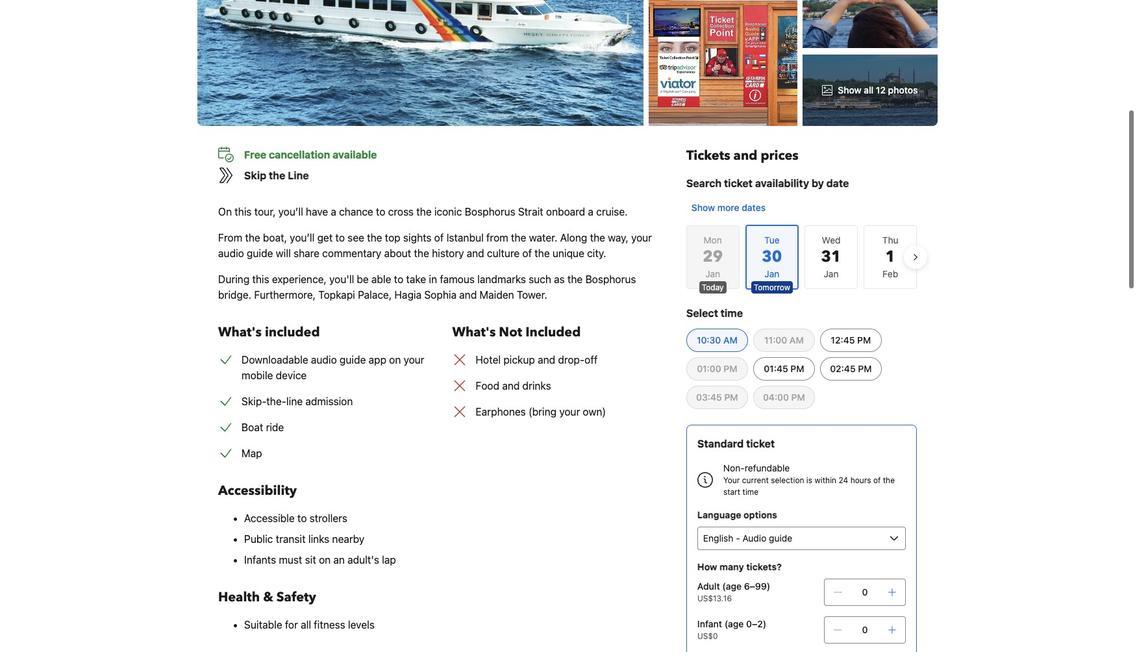Task type: vqa. For each thing, say whether or not it's contained in the screenshot.
Polynesia
no



Task type: locate. For each thing, give the bounding box(es) containing it.
(age
[[723, 581, 742, 592], [725, 619, 744, 630]]

1 vertical spatial your
[[404, 354, 425, 366]]

0 vertical spatial this
[[235, 206, 252, 218]]

take
[[406, 274, 426, 285]]

tickets?
[[747, 561, 782, 572]]

infants
[[244, 554, 276, 566]]

pm right 04:00 at the right bottom of page
[[792, 392, 806, 403]]

available
[[333, 149, 377, 160]]

2 0 from the top
[[863, 624, 868, 635]]

1 horizontal spatial what's
[[453, 324, 496, 341]]

to
[[376, 206, 386, 218], [336, 232, 345, 244], [394, 274, 404, 285], [298, 513, 307, 524]]

earphones (bring your own)
[[476, 406, 606, 418]]

the right from
[[511, 232, 527, 244]]

chance
[[339, 206, 373, 218]]

you'll inside from the boat, you'll get to see the top sights of istanbul from the water. along the way, your audio guide will share commentary about the history and culture of the unique city.
[[290, 232, 315, 244]]

2 horizontal spatial your
[[632, 232, 652, 244]]

this for during
[[252, 274, 269, 285]]

you'll up share
[[290, 232, 315, 244]]

0 horizontal spatial a
[[331, 206, 336, 218]]

selection
[[771, 476, 805, 485]]

show down search
[[692, 202, 715, 213]]

mon 29 jan today
[[702, 235, 724, 292]]

way,
[[608, 232, 629, 244]]

pm right 03:45
[[725, 392, 739, 403]]

2 horizontal spatial of
[[874, 476, 881, 485]]

on this tour, you'll have a chance to cross the iconic bosphorus strait onboard a cruise.
[[218, 206, 628, 218]]

cross
[[388, 206, 414, 218]]

1 a from the left
[[331, 206, 336, 218]]

0 horizontal spatial this
[[235, 206, 252, 218]]

1 vertical spatial of
[[523, 248, 532, 259]]

1 vertical spatial audio
[[311, 354, 337, 366]]

29
[[703, 246, 723, 268]]

0 horizontal spatial jan
[[706, 268, 721, 279]]

what's up hotel
[[453, 324, 496, 341]]

(age down many
[[723, 581, 742, 592]]

from
[[218, 232, 242, 244]]

date
[[827, 177, 849, 189]]

1 vertical spatial show
[[692, 202, 715, 213]]

water.
[[529, 232, 558, 244]]

show inside button
[[692, 202, 715, 213]]

suitable
[[244, 619, 282, 631]]

all left the 12
[[864, 84, 874, 96]]

1 0 from the top
[[863, 587, 868, 598]]

1 horizontal spatial am
[[790, 335, 804, 346]]

palace,
[[358, 289, 392, 301]]

(bring
[[529, 406, 557, 418]]

0 for adult (age 6–99)
[[863, 587, 868, 598]]

this inside during this experience, you'll be able to take in famous landmarks such as the bosphorus bridge. furthermore, topkapi palace, hagia sophia and maiden tower.
[[252, 274, 269, 285]]

thu 1 feb
[[883, 235, 899, 279]]

and down 'istanbul'
[[467, 248, 485, 259]]

fitness
[[314, 619, 345, 631]]

1 vertical spatial ticket
[[747, 438, 775, 450]]

0 vertical spatial audio
[[218, 248, 244, 259]]

show
[[838, 84, 862, 96], [692, 202, 715, 213]]

many
[[720, 561, 744, 572]]

of right hours
[[874, 476, 881, 485]]

region
[[676, 220, 928, 295]]

such
[[529, 274, 552, 285]]

on right sit
[[319, 554, 331, 566]]

pm right 01:45
[[791, 363, 805, 374]]

city.
[[587, 248, 607, 259]]

1 horizontal spatial jan
[[824, 268, 839, 279]]

you'll right tour,
[[279, 206, 303, 218]]

furthermore,
[[254, 289, 316, 301]]

0 vertical spatial ticket
[[724, 177, 753, 189]]

to right able
[[394, 274, 404, 285]]

1 horizontal spatial a
[[588, 206, 594, 218]]

jan
[[706, 268, 721, 279], [824, 268, 839, 279]]

and left drop-
[[538, 354, 556, 366]]

pm right 02:45
[[859, 363, 872, 374]]

audio down from in the top left of the page
[[218, 248, 244, 259]]

included
[[526, 324, 581, 341]]

1 horizontal spatial on
[[389, 354, 401, 366]]

pm right "12:45"
[[858, 335, 872, 346]]

pm for 03:45 pm
[[725, 392, 739, 403]]

during
[[218, 274, 250, 285]]

pm right 01:00
[[724, 363, 738, 374]]

0 horizontal spatial guide
[[247, 248, 273, 259]]

1 horizontal spatial of
[[523, 248, 532, 259]]

map
[[242, 448, 262, 459]]

sophia
[[424, 289, 457, 301]]

(age inside infant (age 0–2) us$0
[[725, 619, 744, 630]]

your left "own)"
[[560, 406, 580, 418]]

0 vertical spatial guide
[[247, 248, 273, 259]]

and inside from the boat, you'll get to see the top sights of istanbul from the water. along the way, your audio guide will share commentary about the history and culture of the unique city.
[[467, 248, 485, 259]]

this for on
[[235, 206, 252, 218]]

0 horizontal spatial what's
[[218, 324, 262, 341]]

the left top
[[367, 232, 382, 244]]

all right for
[[301, 619, 311, 631]]

the inside during this experience, you'll be able to take in famous landmarks such as the bosphorus bridge. furthermore, topkapi palace, hagia sophia and maiden tower.
[[568, 274, 583, 285]]

of inside non-refundable your current selection is within 24 hours of the start time
[[874, 476, 881, 485]]

on inside downloadable audio guide app on your mobile device
[[389, 354, 401, 366]]

app
[[369, 354, 387, 366]]

1 horizontal spatial show
[[838, 84, 862, 96]]

non-refundable your current selection is within 24 hours of the start time
[[724, 463, 895, 497]]

for
[[285, 619, 298, 631]]

0 vertical spatial on
[[389, 354, 401, 366]]

0 for infant (age 0–2)
[[863, 624, 868, 635]]

your inside from the boat, you'll get to see the top sights of istanbul from the water. along the way, your audio guide will share commentary about the history and culture of the unique city.
[[632, 232, 652, 244]]

and down famous
[[460, 289, 477, 301]]

pm for 01:45 pm
[[791, 363, 805, 374]]

infants must sit on an adult's lap
[[244, 554, 396, 566]]

0 horizontal spatial am
[[724, 335, 738, 346]]

on right app at the bottom left of page
[[389, 354, 401, 366]]

(age inside adult (age 6–99) us$13.16
[[723, 581, 742, 592]]

boat
[[242, 422, 263, 433]]

options
[[744, 509, 778, 520]]

the up 'city.'
[[590, 232, 606, 244]]

jan down 31
[[824, 268, 839, 279]]

and inside during this experience, you'll be able to take in famous landmarks such as the bosphorus bridge. furthermore, topkapi palace, hagia sophia and maiden tower.
[[460, 289, 477, 301]]

1 vertical spatial time
[[743, 487, 759, 497]]

pm
[[858, 335, 872, 346], [724, 363, 738, 374], [791, 363, 805, 374], [859, 363, 872, 374], [725, 392, 739, 403], [792, 392, 806, 403]]

pm for 02:45 pm
[[859, 363, 872, 374]]

of down water.
[[523, 248, 532, 259]]

guide left app at the bottom left of page
[[340, 354, 366, 366]]

a left cruise.
[[588, 206, 594, 218]]

to inside from the boat, you'll get to see the top sights of istanbul from the water. along the way, your audio guide will share commentary about the history and culture of the unique city.
[[336, 232, 345, 244]]

free
[[244, 149, 267, 160]]

01:45
[[764, 363, 789, 374]]

1 horizontal spatial guide
[[340, 354, 366, 366]]

istanbul
[[447, 232, 484, 244]]

11:00
[[765, 335, 788, 346]]

1 vertical spatial this
[[252, 274, 269, 285]]

bridge.
[[218, 289, 252, 301]]

history
[[432, 248, 464, 259]]

hagia
[[395, 289, 422, 301]]

audio up admission
[[311, 354, 337, 366]]

(age left 0–2)
[[725, 619, 744, 630]]

language options
[[698, 509, 778, 520]]

show for show more dates
[[692, 202, 715, 213]]

select time
[[687, 307, 743, 319]]

1 vertical spatial 0
[[863, 624, 868, 635]]

0 vertical spatial 0
[[863, 587, 868, 598]]

1 horizontal spatial audio
[[311, 354, 337, 366]]

of
[[435, 232, 444, 244], [523, 248, 532, 259], [874, 476, 881, 485]]

a
[[331, 206, 336, 218], [588, 206, 594, 218]]

ticket up show more dates at the right of the page
[[724, 177, 753, 189]]

own)
[[583, 406, 606, 418]]

1 horizontal spatial all
[[864, 84, 874, 96]]

the right as
[[568, 274, 583, 285]]

1 vertical spatial you'll
[[290, 232, 315, 244]]

1 vertical spatial on
[[319, 554, 331, 566]]

0 vertical spatial of
[[435, 232, 444, 244]]

infant
[[698, 619, 723, 630]]

2 am from the left
[[790, 335, 804, 346]]

0 horizontal spatial your
[[404, 354, 425, 366]]

1 vertical spatial all
[[301, 619, 311, 631]]

1 vertical spatial (age
[[725, 619, 744, 630]]

about
[[384, 248, 411, 259]]

(age for 0–2)
[[725, 619, 744, 630]]

your right the way,
[[632, 232, 652, 244]]

ticket up refundable
[[747, 438, 775, 450]]

01:00 pm
[[697, 363, 738, 374]]

2 vertical spatial of
[[874, 476, 881, 485]]

strollers
[[310, 513, 348, 524]]

am right "10:30"
[[724, 335, 738, 346]]

1 jan from the left
[[706, 268, 721, 279]]

time right select
[[721, 307, 743, 319]]

0 horizontal spatial show
[[692, 202, 715, 213]]

to right the "get"
[[336, 232, 345, 244]]

0 horizontal spatial all
[[301, 619, 311, 631]]

of up history
[[435, 232, 444, 244]]

bosphorus up from
[[465, 206, 516, 218]]

1
[[886, 246, 896, 268]]

jan inside mon 29 jan today
[[706, 268, 721, 279]]

0 vertical spatial your
[[632, 232, 652, 244]]

1 horizontal spatial your
[[560, 406, 580, 418]]

guide inside from the boat, you'll get to see the top sights of istanbul from the water. along the way, your audio guide will share commentary about the history and culture of the unique city.
[[247, 248, 273, 259]]

your right app at the bottom left of page
[[404, 354, 425, 366]]

0 vertical spatial (age
[[723, 581, 742, 592]]

0 horizontal spatial of
[[435, 232, 444, 244]]

free cancellation available
[[244, 149, 377, 160]]

hotel pickup and drop-off
[[476, 354, 598, 366]]

1 what's from the left
[[218, 324, 262, 341]]

what's included
[[218, 324, 320, 341]]

the right hours
[[883, 476, 895, 485]]

0 vertical spatial bosphorus
[[465, 206, 516, 218]]

what's down 'bridge.'
[[218, 324, 262, 341]]

04:00 pm
[[763, 392, 806, 403]]

0
[[863, 587, 868, 598], [863, 624, 868, 635]]

1 horizontal spatial this
[[252, 274, 269, 285]]

on
[[389, 354, 401, 366], [319, 554, 331, 566]]

tower.
[[517, 289, 548, 301]]

this right during
[[252, 274, 269, 285]]

guide down boat,
[[247, 248, 273, 259]]

am right 11:00
[[790, 335, 804, 346]]

1 horizontal spatial bosphorus
[[586, 274, 636, 285]]

by
[[812, 177, 824, 189]]

03:45 pm
[[697, 392, 739, 403]]

2 jan from the left
[[824, 268, 839, 279]]

03:45
[[697, 392, 722, 403]]

this right on
[[235, 206, 252, 218]]

suitable for all fitness levels
[[244, 619, 375, 631]]

1 am from the left
[[724, 335, 738, 346]]

0 horizontal spatial audio
[[218, 248, 244, 259]]

show all 12 photos
[[838, 84, 918, 96]]

feb
[[883, 268, 899, 279]]

show left the 12
[[838, 84, 862, 96]]

a right the have
[[331, 206, 336, 218]]

tickets
[[687, 147, 731, 164]]

0 vertical spatial show
[[838, 84, 862, 96]]

time down the current
[[743, 487, 759, 497]]

(age for 6–99)
[[723, 581, 742, 592]]

start
[[724, 487, 741, 497]]

jan inside wed 31 jan
[[824, 268, 839, 279]]

health & safety
[[218, 589, 316, 606]]

jan up the today
[[706, 268, 721, 279]]

2 what's from the left
[[453, 324, 496, 341]]

non-
[[724, 463, 745, 474]]

infant (age 0–2) us$0
[[698, 619, 767, 641]]

bosphorus down 'city.'
[[586, 274, 636, 285]]

1 vertical spatial guide
[[340, 354, 366, 366]]

am for time
[[724, 335, 738, 346]]

0 vertical spatial you'll
[[279, 206, 303, 218]]

1 vertical spatial bosphorus
[[586, 274, 636, 285]]



Task type: describe. For each thing, give the bounding box(es) containing it.
have
[[306, 206, 328, 218]]

unique
[[553, 248, 585, 259]]

within
[[815, 476, 837, 485]]

2 vertical spatial your
[[560, 406, 580, 418]]

time inside non-refundable your current selection is within 24 hours of the start time
[[743, 487, 759, 497]]

show for show all 12 photos
[[838, 84, 862, 96]]

photos
[[889, 84, 918, 96]]

ticket for standard
[[747, 438, 775, 450]]

10:30
[[697, 335, 721, 346]]

tour,
[[255, 206, 276, 218]]

is
[[807, 476, 813, 485]]

10:30 am
[[697, 335, 738, 346]]

food
[[476, 380, 500, 392]]

jan for 29
[[706, 268, 721, 279]]

sights
[[403, 232, 432, 244]]

and right food
[[502, 380, 520, 392]]

experience,
[[272, 274, 327, 285]]

you'll
[[330, 274, 354, 285]]

and left the prices
[[734, 147, 758, 164]]

to up public transit links nearby
[[298, 513, 307, 524]]

you'll for get
[[290, 232, 315, 244]]

pm for 01:00 pm
[[724, 363, 738, 374]]

audio inside from the boat, you'll get to see the top sights of istanbul from the water. along the way, your audio guide will share commentary about the history and culture of the unique city.
[[218, 248, 244, 259]]

skip-
[[242, 396, 267, 407]]

current
[[743, 476, 769, 485]]

24
[[839, 476, 849, 485]]

0–2)
[[747, 619, 767, 630]]

availability
[[756, 177, 810, 189]]

standard
[[698, 438, 744, 450]]

show more dates button
[[687, 196, 771, 220]]

0 vertical spatial time
[[721, 307, 743, 319]]

skip-the-line admission
[[242, 396, 353, 407]]

will
[[276, 248, 291, 259]]

how
[[698, 561, 718, 572]]

us$0
[[698, 632, 718, 641]]

show more dates
[[692, 202, 766, 213]]

landmarks
[[478, 274, 526, 285]]

nearby
[[332, 533, 365, 545]]

jan for 31
[[824, 268, 839, 279]]

you'll for have
[[279, 206, 303, 218]]

bosphorus inside during this experience, you'll be able to take in famous landmarks such as the bosphorus bridge. furthermore, topkapi palace, hagia sophia and maiden tower.
[[586, 274, 636, 285]]

region containing 29
[[676, 220, 928, 295]]

the inside non-refundable your current selection is within 24 hours of the start time
[[883, 476, 895, 485]]

accessible
[[244, 513, 295, 524]]

2 a from the left
[[588, 206, 594, 218]]

dates
[[742, 202, 766, 213]]

commentary
[[322, 248, 382, 259]]

0 horizontal spatial on
[[319, 554, 331, 566]]

&
[[263, 589, 273, 606]]

food and drinks
[[476, 380, 551, 392]]

from
[[487, 232, 509, 244]]

the right cross
[[417, 206, 432, 218]]

04:00
[[763, 392, 789, 403]]

onboard
[[546, 206, 586, 218]]

0 vertical spatial all
[[864, 84, 874, 96]]

downloadable audio guide app on your mobile device
[[242, 354, 425, 381]]

skip
[[244, 170, 266, 181]]

your inside downloadable audio guide app on your mobile device
[[404, 354, 425, 366]]

health
[[218, 589, 260, 606]]

6–99)
[[744, 581, 771, 592]]

standard ticket
[[698, 438, 775, 450]]

01:45 pm
[[764, 363, 805, 374]]

12:45 pm
[[831, 335, 872, 346]]

accessible to strollers
[[244, 513, 348, 524]]

adult (age 6–99) us$13.16
[[698, 581, 771, 604]]

earphones
[[476, 406, 526, 418]]

line
[[286, 396, 303, 407]]

drop-
[[558, 354, 585, 366]]

downloadable
[[242, 354, 308, 366]]

adult
[[698, 581, 720, 592]]

links
[[308, 533, 330, 545]]

iconic
[[435, 206, 462, 218]]

0 horizontal spatial bosphorus
[[465, 206, 516, 218]]

refundable
[[745, 463, 790, 474]]

sit
[[305, 554, 316, 566]]

the down sights at left
[[414, 248, 429, 259]]

what's for what's not included
[[453, 324, 496, 341]]

what's for what's included
[[218, 324, 262, 341]]

pm for 04:00 pm
[[792, 392, 806, 403]]

ticket for search
[[724, 177, 753, 189]]

the-
[[267, 396, 286, 407]]

search ticket availability by date
[[687, 177, 849, 189]]

the left boat,
[[245, 232, 260, 244]]

see
[[348, 232, 364, 244]]

strait
[[518, 206, 544, 218]]

from the boat, you'll get to see the top sights of istanbul from the water. along the way, your audio guide will share commentary about the history and culture of the unique city.
[[218, 232, 652, 259]]

your
[[724, 476, 740, 485]]

top
[[385, 232, 401, 244]]

the down water.
[[535, 248, 550, 259]]

wed
[[822, 235, 841, 246]]

in
[[429, 274, 437, 285]]

how many tickets?
[[698, 561, 782, 572]]

to inside during this experience, you'll be able to take in famous landmarks such as the bosphorus bridge. furthermore, topkapi palace, hagia sophia and maiden tower.
[[394, 274, 404, 285]]

off
[[585, 354, 598, 366]]

mobile
[[242, 370, 273, 381]]

audio inside downloadable audio guide app on your mobile device
[[311, 354, 337, 366]]

the left line on the left top of page
[[269, 170, 285, 181]]

pm for 12:45 pm
[[858, 335, 872, 346]]

included
[[265, 324, 320, 341]]

as
[[554, 274, 565, 285]]

device
[[276, 370, 307, 381]]

02:45 pm
[[831, 363, 872, 374]]

am for am
[[790, 335, 804, 346]]

along
[[560, 232, 588, 244]]

boat,
[[263, 232, 287, 244]]

to left cross
[[376, 206, 386, 218]]

on
[[218, 206, 232, 218]]

during this experience, you'll be able to take in famous landmarks such as the bosphorus bridge. furthermore, topkapi palace, hagia sophia and maiden tower.
[[218, 274, 636, 301]]

guide inside downloadable audio guide app on your mobile device
[[340, 354, 366, 366]]

cruise.
[[597, 206, 628, 218]]

admission
[[306, 396, 353, 407]]

share
[[294, 248, 320, 259]]

ride
[[266, 422, 284, 433]]

us$13.16
[[698, 594, 732, 604]]

cancellation
[[269, 149, 330, 160]]

lap
[[382, 554, 396, 566]]



